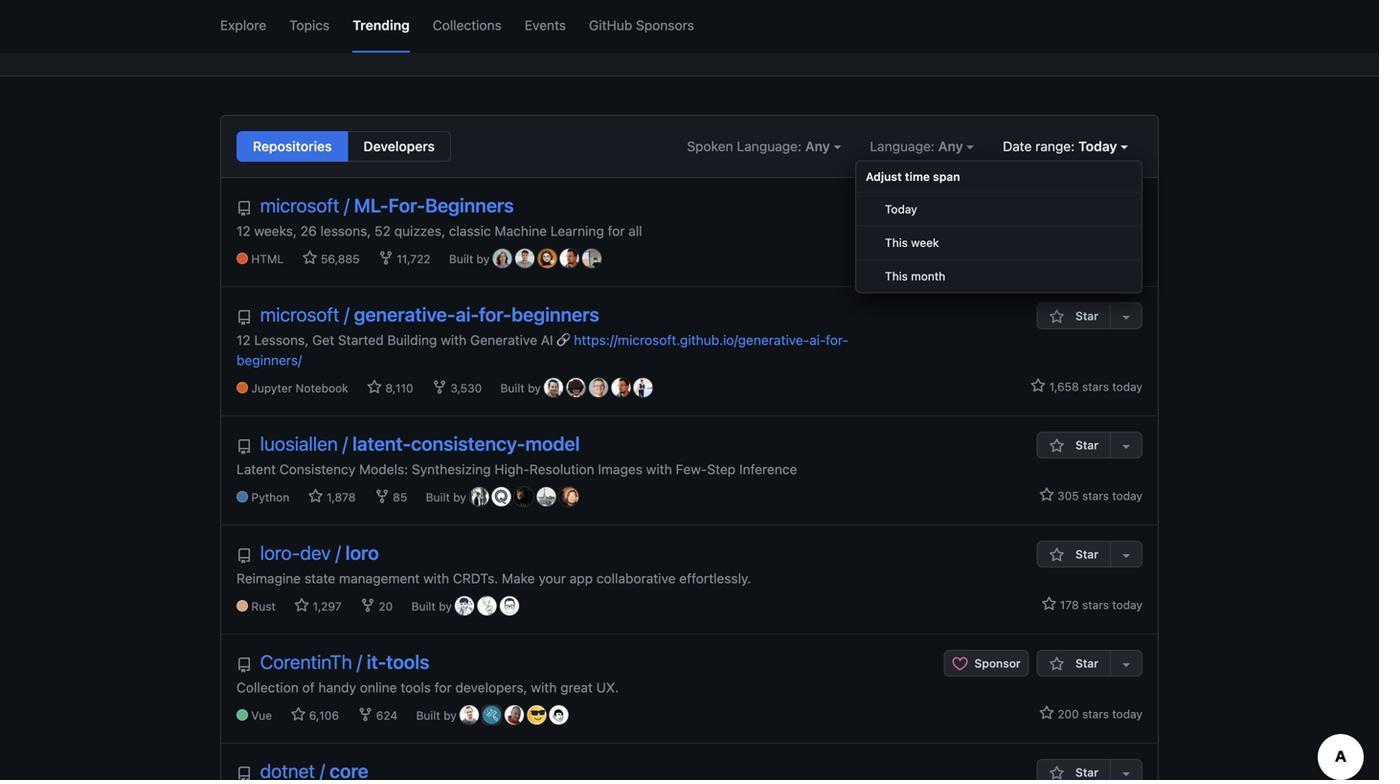 Task type: locate. For each thing, give the bounding box(es) containing it.
repo image for luosiallen / latent-consistency-model
[[237, 440, 252, 455]]

2 star button from the top
[[1037, 432, 1110, 459]]

@vidushi gupta image
[[538, 249, 557, 268]]

@leeeon233 image
[[478, 597, 497, 616]]

star image for microsoft / generative-ai-for-beginners's star button
[[1050, 309, 1065, 325]]

for-
[[389, 194, 425, 217]]

1 today from the top
[[1113, 251, 1143, 264]]

1 star button from the top
[[1037, 303, 1110, 330]]

get
[[312, 332, 334, 348]]

by for beginners
[[477, 253, 490, 266]]

/ left ml-
[[344, 194, 349, 217]]

stars
[[1083, 251, 1109, 264], [1083, 380, 1109, 394], [1083, 490, 1109, 503], [1083, 599, 1109, 612], [1083, 708, 1109, 721]]

@mjpyeon image
[[514, 488, 534, 507]]

add this repository to a list image up the 200 stars today
[[1119, 657, 1134, 673]]

repo image up collection
[[237, 658, 252, 673]]

star image down "200"
[[1050, 766, 1065, 781]]

repo image up the html
[[237, 201, 252, 217]]

1 horizontal spatial any
[[939, 138, 963, 154]]

online
[[360, 680, 397, 696]]

step
[[707, 462, 736, 478]]

ml-
[[354, 194, 389, 217]]

it-
[[367, 651, 386, 673]]

1 add this repository to a list image from the top
[[1119, 439, 1134, 454]]

language:
[[737, 138, 802, 154], [870, 138, 935, 154]]

classic
[[449, 223, 491, 239]]

1 12 from the top
[[237, 223, 251, 239]]

fork image down models:
[[374, 489, 390, 505]]

your
[[539, 571, 566, 587]]

today down adjust time span
[[885, 203, 918, 216]]

1 vertical spatial add this repository to a list image
[[1119, 766, 1134, 781]]

2 stars from the top
[[1083, 380, 1109, 394]]

star image down 464
[[1050, 309, 1065, 325]]

305
[[1058, 490, 1079, 503]]

today right 178
[[1113, 599, 1143, 612]]

star image for 1,878
[[308, 489, 323, 505]]

1 vertical spatial today
[[885, 203, 918, 216]]

1 vertical spatial 12
[[237, 332, 251, 348]]

star button for luosiallen / latent-consistency-model
[[1037, 432, 1110, 459]]

built for loro
[[412, 600, 436, 614]]

1 repo image from the top
[[237, 201, 252, 217]]

great
[[561, 680, 593, 696]]

few-
[[676, 462, 707, 478]]

/ left latent-
[[343, 433, 348, 455]]

built down collection of handy online tools for developers, with great ux.
[[416, 710, 440, 723]]

effortlessly.
[[680, 571, 751, 587]]

stars for beginners
[[1083, 251, 1109, 264]]

time
[[905, 170, 930, 183]]

with up @marvin j97 image
[[531, 680, 557, 696]]

repo image down vue
[[237, 767, 252, 781]]

star button down "200"
[[1037, 760, 1110, 781]]

star up 178 stars today
[[1076, 548, 1099, 561]]

ux.
[[597, 680, 619, 696]]

today right 305
[[1113, 490, 1143, 503]]

0 horizontal spatial language:
[[737, 138, 802, 154]]

1 vertical spatial this
[[885, 270, 908, 283]]

0 horizontal spatial @softchris image
[[560, 249, 579, 268]]

this
[[885, 236, 908, 250], [885, 270, 908, 283]]

1 horizontal spatial language:
[[870, 138, 935, 154]]

2 star from the top
[[1076, 439, 1099, 452]]

4 star from the top
[[1076, 657, 1099, 671]]

sponsor
[[975, 657, 1021, 671]]

star button up "200"
[[1037, 650, 1110, 677]]

fork image inside 20 link
[[360, 598, 376, 614]]

2 this from the top
[[885, 270, 908, 283]]

today
[[1079, 138, 1117, 154], [885, 203, 918, 216]]

built down classic
[[449, 253, 473, 266]]

add this repository to a list image
[[1119, 309, 1134, 325], [1119, 766, 1134, 781]]

fork image inside 624 link
[[358, 708, 373, 723]]

1 stars from the top
[[1083, 251, 1109, 264]]

by left @jlooper icon
[[477, 253, 490, 266]]

stars right 1,658
[[1083, 380, 1109, 394]]

0 vertical spatial today
[[1079, 138, 1117, 154]]

star image left "200"
[[1039, 706, 1055, 721]]

most
[[722, 7, 757, 25]]

star down the 200 stars today
[[1076, 766, 1099, 780]]

@softchris image for microsoft / generative-ai-for-beginners
[[612, 378, 631, 398]]

@softchris image right @leestott icon
[[612, 378, 631, 398]]

26
[[301, 223, 317, 239]]

star
[[1076, 309, 1099, 323], [1076, 439, 1099, 452], [1076, 548, 1099, 561], [1076, 657, 1099, 671], [1076, 766, 1099, 780]]

repo image up latent
[[237, 440, 252, 455]]

fork image
[[378, 251, 394, 266], [374, 489, 390, 505], [360, 598, 376, 614], [358, 708, 373, 723]]

built for consistency-
[[426, 491, 450, 505]]

by
[[477, 253, 490, 266], [528, 382, 541, 395], [453, 491, 466, 505], [439, 600, 452, 614], [444, 710, 457, 723]]

with left crdts.
[[423, 571, 449, 587]]

12 left weeks,
[[237, 223, 251, 239]]

star image up 178
[[1050, 548, 1065, 563]]

built for tools
[[416, 710, 440, 723]]

microsoft / generative-ai-for-beginners
[[260, 303, 599, 326]]

spoken
[[687, 138, 733, 154]]

12 weeks, 26 lessons, 52 quizzes, classic machine learning for all
[[237, 223, 642, 239]]

@softchris image
[[560, 249, 579, 268], [612, 378, 631, 398]]

stars right 305
[[1083, 490, 1109, 503]]

star image down consistency
[[308, 489, 323, 505]]

/ up started
[[344, 303, 349, 326]]

@luosiallen image
[[470, 488, 489, 507]]

with
[[441, 332, 467, 348], [646, 462, 672, 478], [423, 571, 449, 587], [531, 680, 557, 696]]

star image for 6,106 link
[[291, 708, 306, 723]]

star image down 26
[[302, 251, 318, 266]]

2 add this repository to a list image from the top
[[1119, 548, 1134, 563]]

https://microsoft.github.io/generative-ai-for- beginners/ link
[[237, 332, 849, 368]]

3 today from the top
[[1113, 490, 1143, 503]]

1 this from the top
[[885, 236, 908, 250]]

1 vertical spatial ai-
[[810, 332, 826, 348]]

0 vertical spatial microsoft
[[260, 194, 340, 217]]

4 repo image from the top
[[237, 658, 252, 673]]

star button
[[1037, 303, 1110, 330], [1037, 432, 1110, 459], [1037, 541, 1110, 568], [1037, 650, 1110, 677], [1037, 760, 1110, 781]]

star for loro
[[1076, 548, 1099, 561]]

all
[[629, 223, 642, 239]]

built right 20
[[412, 600, 436, 614]]

@koreyspace image
[[567, 378, 586, 398]]

@motui image
[[550, 706, 569, 725]]

star down 464 stars today
[[1076, 309, 1099, 323]]

microsoft up 26
[[260, 194, 340, 217]]

0 vertical spatial add this repository to a list image
[[1119, 309, 1134, 325]]

star image left 1,658
[[1031, 378, 1046, 394]]

0 vertical spatial for
[[608, 223, 625, 239]]

this month link
[[856, 260, 1142, 293]]

3 star button from the top
[[1037, 541, 1110, 568]]

events
[[525, 17, 566, 33]]

built left @john0isaac icon
[[501, 382, 525, 395]]

today right 1,658
[[1113, 380, 1143, 394]]

1 star from the top
[[1076, 309, 1099, 323]]

0 horizontal spatial ai-
[[456, 303, 479, 326]]

built by for beginners
[[449, 253, 493, 266]]

add this repository to a list image up 305 stars today
[[1119, 439, 1134, 454]]

@corentinth image
[[460, 706, 479, 725]]

star image
[[302, 251, 318, 266], [1050, 309, 1065, 325], [1031, 378, 1046, 394], [367, 380, 382, 395], [1039, 488, 1055, 503], [1050, 548, 1065, 563], [291, 708, 306, 723], [1050, 766, 1065, 781]]

1 add this repository to a list image from the top
[[1119, 309, 1134, 325]]

developers,
[[455, 680, 527, 696]]

star image down of
[[291, 708, 306, 723]]

synthesizing
[[412, 462, 491, 478]]

the
[[547, 7, 569, 25]]

1 vertical spatial for-
[[826, 332, 849, 348]]

built by right 20
[[412, 600, 455, 614]]

built by for for-
[[501, 382, 544, 395]]

menu
[[856, 160, 1143, 294]]

star image down started
[[367, 380, 382, 395]]

star image inside 6,106 link
[[291, 708, 306, 723]]

1 vertical spatial add this repository to a list image
[[1119, 548, 1134, 563]]

@john0isaac image
[[544, 378, 563, 398]]

star for latent-consistency-model
[[1076, 439, 1099, 452]]

star image inside 56,885 'link'
[[302, 251, 318, 266]]

star image inside 8,110 link
[[367, 380, 382, 395]]

stars right 464
[[1083, 251, 1109, 264]]

fork image for consistency-
[[374, 489, 390, 505]]

fork image down 52
[[378, 251, 394, 266]]

today for beginners
[[1113, 251, 1143, 264]]

https://microsoft.github.io/generative-ai-for- beginners/
[[237, 332, 849, 368]]

loro
[[346, 542, 379, 564]]

🔗
[[557, 332, 570, 348]]

star button for loro-dev / loro
[[1037, 541, 1110, 568]]

1 horizontal spatial @softchris image
[[612, 378, 631, 398]]

3,530 link
[[432, 380, 482, 397]]

today right "200"
[[1113, 708, 1143, 721]]

star image left 464
[[1039, 249, 1054, 264]]

built by down classic
[[449, 253, 493, 266]]

3 stars from the top
[[1083, 490, 1109, 503]]

0 vertical spatial for-
[[479, 303, 512, 326]]

spoken language: any
[[687, 138, 834, 154]]

https://microsoft.github.io/generative-
[[574, 332, 810, 348]]

this for this month
[[885, 270, 908, 283]]

add this repository to a list image
[[1119, 439, 1134, 454], [1119, 548, 1134, 563], [1119, 657, 1134, 673]]

1 language: from the left
[[737, 138, 802, 154]]

star up 305 stars today
[[1076, 439, 1099, 452]]

repo image for microsoft / generative-ai-for-beginners
[[237, 310, 252, 326]]

@leestott image
[[589, 378, 608, 398]]

events link
[[525, 0, 566, 53]]

1 vertical spatial tools
[[401, 680, 431, 696]]

5 repo image from the top
[[237, 767, 252, 781]]

for- inside https://microsoft.github.io/generative-ai-for- beginners/
[[826, 332, 849, 348]]

@zxch3n image
[[455, 597, 474, 616]]

fork image inside 85 link
[[374, 489, 390, 505]]

stars right "200"
[[1083, 708, 1109, 721]]

month
[[911, 270, 946, 283]]

topics link
[[289, 0, 330, 53]]

fork image down management
[[360, 598, 376, 614]]

see
[[479, 7, 505, 25]]

1 horizontal spatial ai-
[[810, 332, 826, 348]]

@marvin j97 image
[[527, 706, 546, 725]]

lessons,
[[320, 223, 371, 239]]

today right 464
[[1113, 251, 1143, 264]]

tools up collection of handy online tools for developers, with great ux.
[[386, 651, 430, 673]]

trending link
[[353, 0, 410, 53]]

built by down synthesizing
[[426, 491, 470, 505]]

fork image inside 11,722 link
[[378, 251, 394, 266]]

1,297
[[310, 600, 342, 614]]

@cgoit image
[[505, 706, 524, 725]]

tools right online
[[401, 680, 431, 696]]

star image left 178
[[1042, 597, 1057, 612]]

jupyter
[[251, 382, 292, 395]]

repo image up beginners/
[[237, 310, 252, 326]]

star image for 178 stars today
[[1042, 597, 1057, 612]]

is
[[707, 7, 718, 25]]

heart image
[[953, 657, 968, 672]]

make
[[502, 571, 535, 587]]

1 vertical spatial for
[[435, 680, 452, 696]]

for left all
[[608, 223, 625, 239]]

3 repo image from the top
[[237, 440, 252, 455]]

latent
[[237, 462, 276, 478]]

1 microsoft from the top
[[260, 194, 340, 217]]

by for model
[[453, 491, 466, 505]]

this left the month
[[885, 270, 908, 283]]

star image inside "1,878" link
[[308, 489, 323, 505]]

collection
[[237, 680, 299, 696]]

ai
[[541, 332, 553, 348]]

for left developers,
[[435, 680, 452, 696]]

today for for-
[[1113, 380, 1143, 394]]

0 vertical spatial add this repository to a list image
[[1119, 439, 1134, 454]]

star image up "200"
[[1050, 657, 1065, 673]]

ai-
[[456, 303, 479, 326], [810, 332, 826, 348]]

4 star button from the top
[[1037, 650, 1110, 677]]

menu containing adjust time span
[[856, 160, 1143, 294]]

12 up beginners/
[[237, 332, 251, 348]]

beginners
[[425, 194, 514, 217]]

8,110 link
[[367, 380, 413, 397]]

html
[[251, 253, 284, 266]]

2 microsoft from the top
[[260, 303, 340, 326]]

star image
[[1039, 249, 1054, 264], [1050, 439, 1065, 454], [308, 489, 323, 505], [1042, 597, 1057, 612], [294, 598, 310, 614], [1050, 657, 1065, 673], [1039, 706, 1055, 721]]

repo image
[[237, 549, 252, 564]]

by left @corentinth image
[[444, 710, 457, 723]]

0 vertical spatial @softchris image
[[560, 249, 579, 268]]

2 12 from the top
[[237, 332, 251, 348]]

by left @john0isaac icon
[[528, 382, 541, 395]]

developers
[[364, 138, 435, 154]]

built by
[[449, 253, 493, 266], [501, 382, 544, 395], [426, 491, 470, 505], [412, 600, 455, 614], [416, 710, 460, 723]]

built by down https://microsoft.github.io/generative-ai-for- beginners/
[[501, 382, 544, 395]]

1 vertical spatial microsoft
[[260, 303, 340, 326]]

tools
[[386, 651, 430, 673], [401, 680, 431, 696]]

star image down state
[[294, 598, 310, 614]]

add this repository to a list image up 178 stars today
[[1119, 548, 1134, 563]]

1,878
[[323, 491, 356, 505]]

/ left it-
[[357, 651, 362, 673]]

@jlooper image
[[493, 249, 512, 268]]

today right "range:"
[[1079, 138, 1117, 154]]

this left week
[[885, 236, 908, 250]]

star image inside 1,297 link
[[294, 598, 310, 614]]

stars right 178
[[1083, 599, 1109, 612]]

repo image
[[237, 201, 252, 217], [237, 310, 252, 326], [237, 440, 252, 455], [237, 658, 252, 673], [237, 767, 252, 781]]

language: up adjust time span
[[870, 138, 935, 154]]

fork image down online
[[358, 708, 373, 723]]

state
[[305, 571, 335, 587]]

1 horizontal spatial today
[[1079, 138, 1117, 154]]

of
[[302, 680, 315, 696]]

@softchris image right @vidushi gupta icon
[[560, 249, 579, 268]]

star button up 305
[[1037, 432, 1110, 459]]

2 vertical spatial add this repository to a list image
[[1119, 657, 1134, 673]]

add this repository to a list image down the 200 stars today
[[1119, 766, 1134, 781]]

for-
[[479, 303, 512, 326], [826, 332, 849, 348]]

reimagine
[[237, 571, 301, 587]]

today for model
[[1113, 490, 1143, 503]]

1 any from the left
[[805, 138, 830, 154]]

1 vertical spatial @softchris image
[[612, 378, 631, 398]]

2 repo image from the top
[[237, 310, 252, 326]]

1 horizontal spatial for-
[[826, 332, 849, 348]]

0 horizontal spatial for-
[[479, 303, 512, 326]]

0 horizontal spatial any
[[805, 138, 830, 154]]

/ for it-tools
[[357, 651, 362, 673]]

add this repository to a list image down 464 stars today
[[1119, 309, 1134, 325]]

built down synthesizing
[[426, 491, 450, 505]]

12
[[237, 223, 251, 239], [237, 332, 251, 348]]

3,530
[[447, 382, 482, 395]]

repo image for microsoft / ml-for-beginners
[[237, 201, 252, 217]]

@imsingee image
[[500, 597, 519, 616]]

machine
[[495, 223, 547, 239]]

0 vertical spatial 12
[[237, 223, 251, 239]]

star button down 464
[[1037, 303, 1110, 330]]

2 today from the top
[[1113, 380, 1143, 394]]

3 star from the top
[[1076, 548, 1099, 561]]

by left @luosiallen image
[[453, 491, 466, 505]]

star up the 200 stars today
[[1076, 657, 1099, 671]]

repo image for corentinth / it-tools
[[237, 658, 252, 673]]

0 vertical spatial this
[[885, 236, 908, 250]]

star button up 178
[[1037, 541, 1110, 568]]

language: right spoken
[[737, 138, 802, 154]]

star button for microsoft / generative-ai-for-beginners
[[1037, 303, 1110, 330]]

microsoft up lessons,
[[260, 303, 340, 326]]

@akx image
[[559, 488, 578, 507]]



Task type: vqa. For each thing, say whether or not it's contained in the screenshot.
'10.4K'
no



Task type: describe. For each thing, give the bounding box(es) containing it.
@minwook shin image
[[583, 249, 602, 268]]

generative
[[470, 332, 537, 348]]

github sponsors link
[[589, 0, 694, 53]]

200
[[1058, 708, 1079, 721]]

with left few-
[[646, 462, 672, 478]]

4 today from the top
[[1113, 599, 1143, 612]]

4 stars from the top
[[1083, 599, 1109, 612]]

20 link
[[360, 598, 393, 616]]

sponsors
[[636, 17, 694, 33]]

consistency-
[[411, 433, 526, 455]]

crdts.
[[453, 571, 498, 587]]

2 language: from the left
[[870, 138, 935, 154]]

1,297 link
[[294, 598, 342, 616]]

luosiallen / latent-consistency-model
[[260, 433, 580, 455]]

trending
[[353, 17, 410, 33]]

see what the github community is most excited about today.
[[479, 7, 901, 25]]

fork image for loro
[[360, 598, 376, 614]]

/ for ml-for-beginners
[[344, 194, 349, 217]]

@softchris image for microsoft / ml-for-beginners
[[560, 249, 579, 268]]

built for ai-
[[501, 382, 525, 395]]

lessons,
[[254, 332, 309, 348]]

star image for 464 stars today
[[1039, 249, 1054, 264]]

464
[[1057, 251, 1079, 264]]

305 stars today
[[1055, 490, 1143, 503]]

loro-dev / loro
[[260, 542, 379, 564]]

fork image
[[432, 380, 447, 395]]

@kinfey image
[[634, 378, 653, 398]]

1,878 link
[[308, 489, 356, 506]]

handy
[[318, 680, 356, 696]]

fork image for for-
[[378, 251, 394, 266]]

date
[[1003, 138, 1032, 154]]

beginners/
[[237, 353, 302, 368]]

star image for 56,885 'link'
[[302, 251, 318, 266]]

@chenxwh image
[[537, 488, 556, 507]]

this week
[[885, 236, 939, 250]]

microsoft for microsoft / generative-ai-for-beginners
[[260, 303, 340, 326]]

0 horizontal spatial for
[[435, 680, 452, 696]]

jupyter notebook
[[251, 382, 348, 395]]

adjust
[[866, 170, 902, 183]]

images
[[598, 462, 643, 478]]

resolution
[[530, 462, 595, 478]]

weeks,
[[254, 223, 297, 239]]

0 horizontal spatial today
[[885, 203, 918, 216]]

corentinth / it-tools
[[260, 651, 430, 673]]

high-
[[495, 462, 530, 478]]

adjust time span
[[866, 170, 960, 183]]

3 add this repository to a list image from the top
[[1119, 657, 1134, 673]]

luosiallen
[[260, 433, 338, 455]]

56,885 link
[[302, 251, 360, 268]]

464 stars today
[[1054, 251, 1143, 264]]

explore link
[[220, 0, 266, 53]]

learning
[[551, 223, 604, 239]]

/ for generative-ai-for-beginners
[[344, 303, 349, 326]]

this for this week
[[885, 236, 908, 250]]

about
[[815, 7, 855, 25]]

fork image for tools
[[358, 708, 373, 723]]

add this repository to a list image for latent-consistency-model
[[1119, 439, 1134, 454]]

star image for loro-dev / loro's star button
[[1050, 548, 1065, 563]]

week
[[911, 236, 939, 250]]

by for for-
[[528, 382, 541, 395]]

today link
[[856, 193, 1142, 227]]

5 star button from the top
[[1037, 760, 1110, 781]]

1 horizontal spatial for
[[608, 223, 625, 239]]

star image for 8,110 link
[[367, 380, 382, 395]]

inference
[[740, 462, 797, 478]]

2 any from the left
[[939, 138, 963, 154]]

52
[[375, 223, 391, 239]]

12 for microsoft / generative-ai-for-beginners
[[237, 332, 251, 348]]

reimagine state management with crdts. make your app collaborative effortlessly.
[[237, 571, 751, 587]]

stars for for-
[[1083, 380, 1109, 394]]

built by for model
[[426, 491, 470, 505]]

star for generative-ai-for-beginners
[[1076, 309, 1099, 323]]

5 today from the top
[[1113, 708, 1143, 721]]

/ for latent-consistency-model
[[343, 433, 348, 455]]

0 vertical spatial tools
[[386, 651, 430, 673]]

8,110
[[382, 382, 413, 395]]

stars for model
[[1083, 490, 1109, 503]]

@tyq1024 image
[[492, 488, 511, 507]]

range:
[[1036, 138, 1075, 154]]

5 stars from the top
[[1083, 708, 1109, 721]]

@hereje image
[[515, 249, 535, 268]]

@renovate image
[[482, 706, 502, 725]]

add this repository to a list image for loro
[[1119, 548, 1134, 563]]

what
[[509, 7, 543, 25]]

building
[[387, 332, 437, 348]]

this week link
[[856, 227, 1142, 260]]

/ right dev
[[336, 542, 341, 564]]

collaborative
[[597, 571, 676, 587]]

collections link
[[433, 0, 502, 53]]

11,722 link
[[378, 251, 431, 268]]

developers link
[[347, 131, 451, 162]]

by left "@zxch3n" icon
[[439, 600, 452, 614]]

star image for first star button from the bottom
[[1050, 766, 1065, 781]]

1,658
[[1050, 380, 1079, 394]]

span
[[933, 170, 960, 183]]

star image left 305
[[1039, 488, 1055, 503]]

this month
[[885, 270, 946, 283]]

quizzes,
[[394, 223, 446, 239]]

rust
[[251, 600, 276, 614]]

dev
[[300, 542, 331, 564]]

built by down collection of handy online tools for developers, with great ux.
[[416, 710, 460, 723]]

5 star from the top
[[1076, 766, 1099, 780]]

56,885
[[318, 253, 360, 266]]

with down microsoft / generative-ai-for-beginners
[[441, 332, 467, 348]]

200 stars today
[[1055, 708, 1143, 721]]

language: any
[[870, 138, 967, 154]]

generative-
[[354, 303, 456, 326]]

community
[[626, 7, 703, 25]]

178
[[1060, 599, 1079, 612]]

collections
[[433, 17, 502, 33]]

excited
[[761, 7, 811, 25]]

star image for 200 stars today
[[1039, 706, 1055, 721]]

python
[[251, 491, 290, 505]]

star image up 305
[[1050, 439, 1065, 454]]

built for for-
[[449, 253, 473, 266]]

624
[[373, 710, 398, 723]]

0 vertical spatial ai-
[[456, 303, 479, 326]]

12 for microsoft / ml-for-beginners
[[237, 223, 251, 239]]

collection of handy online tools for developers, with great ux.
[[237, 680, 619, 696]]

latent consistency models: synthesizing high-resolution images with few-step inference
[[237, 462, 797, 478]]

ai- inside https://microsoft.github.io/generative-ai-for- beginners/
[[810, 332, 826, 348]]

6,106 link
[[291, 708, 339, 725]]

star image for 1,297
[[294, 598, 310, 614]]

85 link
[[374, 489, 407, 506]]

topics
[[289, 17, 330, 33]]

loro-
[[260, 542, 300, 564]]

models:
[[359, 462, 408, 478]]

microsoft for microsoft / ml-for-beginners
[[260, 194, 340, 217]]

corentinth
[[260, 651, 352, 673]]

microsoft / ml-for-beginners
[[260, 194, 514, 217]]

notebook
[[296, 382, 348, 395]]

2 add this repository to a list image from the top
[[1119, 766, 1134, 781]]

20
[[376, 600, 393, 614]]

12 lessons, get started building with generative ai 🔗
[[237, 332, 574, 348]]

11,722
[[394, 253, 431, 266]]



